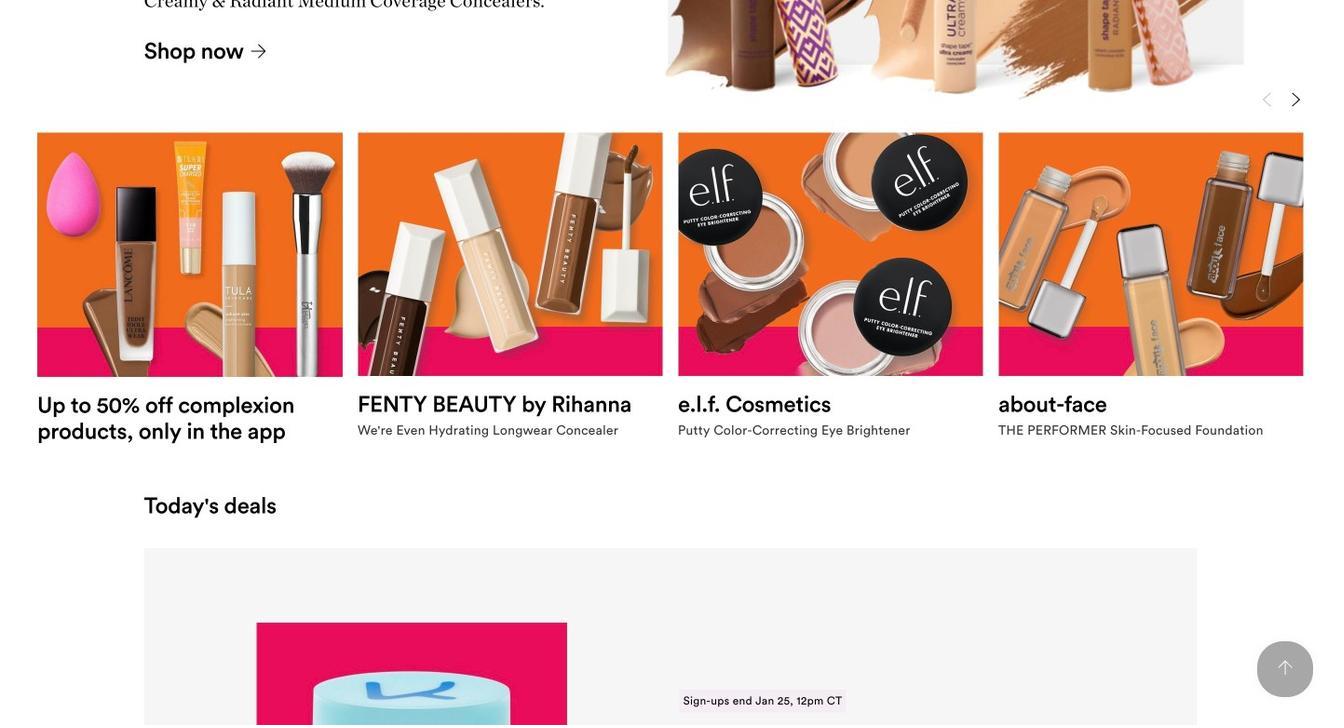 Task type: vqa. For each thing, say whether or not it's contained in the screenshot.
Next slide IMAGE
yes



Task type: describe. For each thing, give the bounding box(es) containing it.
back to top image
[[1278, 661, 1293, 676]]

1 / 1 group
[[144, 549, 1198, 726]]

next slide image
[[1290, 92, 1304, 107]]

dash to beauty the more sign-ups, the better the deal on this supermello hyaluronic gel cream. image
[[257, 623, 567, 726]]



Task type: locate. For each thing, give the bounding box(es) containing it.
region
[[37, 86, 1304, 463]]

previous slide image
[[1260, 92, 1275, 107]]

$15 shape tape full coverage, ultra creamy & radiant medium coverage concealers. image
[[571, 0, 1342, 103]]



